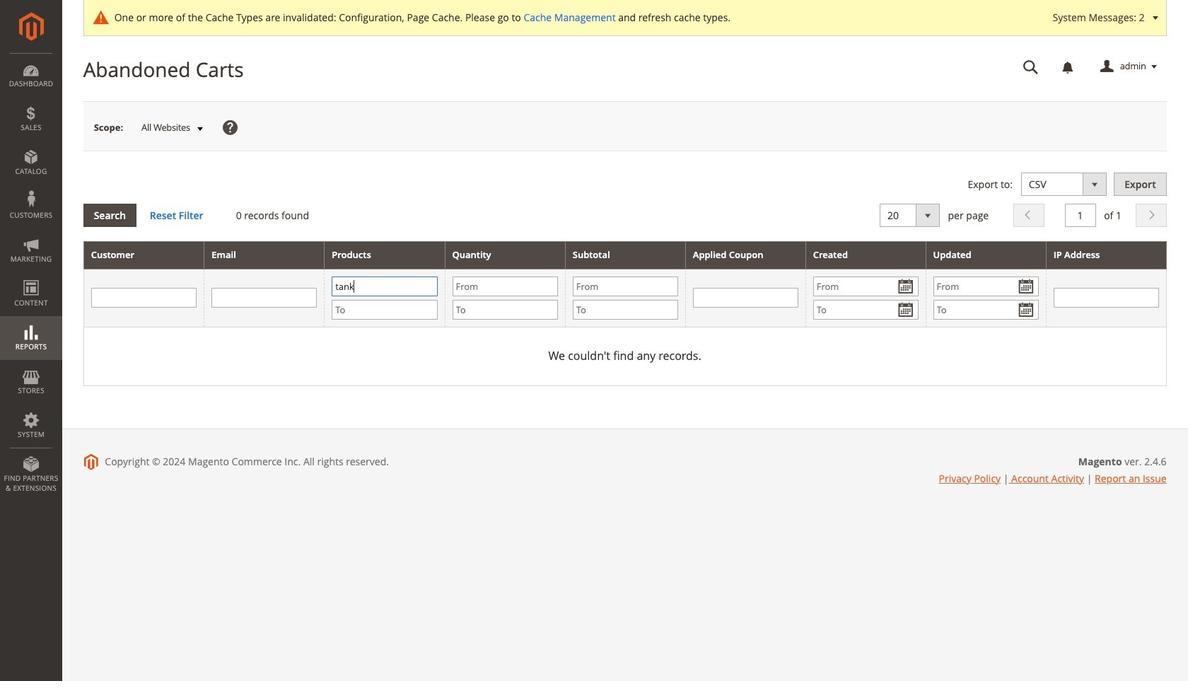 Task type: locate. For each thing, give the bounding box(es) containing it.
menu bar
[[0, 53, 62, 500]]

None text field
[[1014, 54, 1049, 79], [1065, 204, 1096, 227], [91, 288, 197, 308], [1014, 54, 1049, 79], [1065, 204, 1096, 227], [91, 288, 197, 308]]

0 horizontal spatial to text field
[[332, 300, 438, 320]]

2 to text field from the left
[[934, 300, 1039, 320]]

1 to text field from the left
[[452, 300, 558, 320]]

To text field
[[332, 300, 438, 320], [573, 300, 678, 320], [813, 300, 919, 320]]

1 horizontal spatial to text field
[[934, 300, 1039, 320]]

From text field
[[332, 277, 438, 296], [452, 277, 558, 296], [573, 277, 678, 296], [934, 277, 1039, 296]]

1 horizontal spatial to text field
[[573, 300, 678, 320]]

None text field
[[212, 288, 317, 308], [693, 288, 799, 308], [1054, 288, 1159, 308], [212, 288, 317, 308], [693, 288, 799, 308], [1054, 288, 1159, 308]]

2 horizontal spatial to text field
[[813, 300, 919, 320]]

3 to text field from the left
[[813, 300, 919, 320]]

To text field
[[452, 300, 558, 320], [934, 300, 1039, 320]]

2 from text field from the left
[[452, 277, 558, 296]]

0 horizontal spatial to text field
[[452, 300, 558, 320]]

From text field
[[813, 277, 919, 296]]

2 to text field from the left
[[573, 300, 678, 320]]



Task type: vqa. For each thing, say whether or not it's contained in the screenshot.
menu
no



Task type: describe. For each thing, give the bounding box(es) containing it.
1 to text field from the left
[[332, 300, 438, 320]]

to text field for fourth from text field
[[934, 300, 1039, 320]]

4 from text field from the left
[[934, 277, 1039, 296]]

1 from text field from the left
[[332, 277, 438, 296]]

magento admin panel image
[[19, 12, 44, 41]]

to text field for 3rd from text field from right
[[452, 300, 558, 320]]

3 from text field from the left
[[573, 277, 678, 296]]



